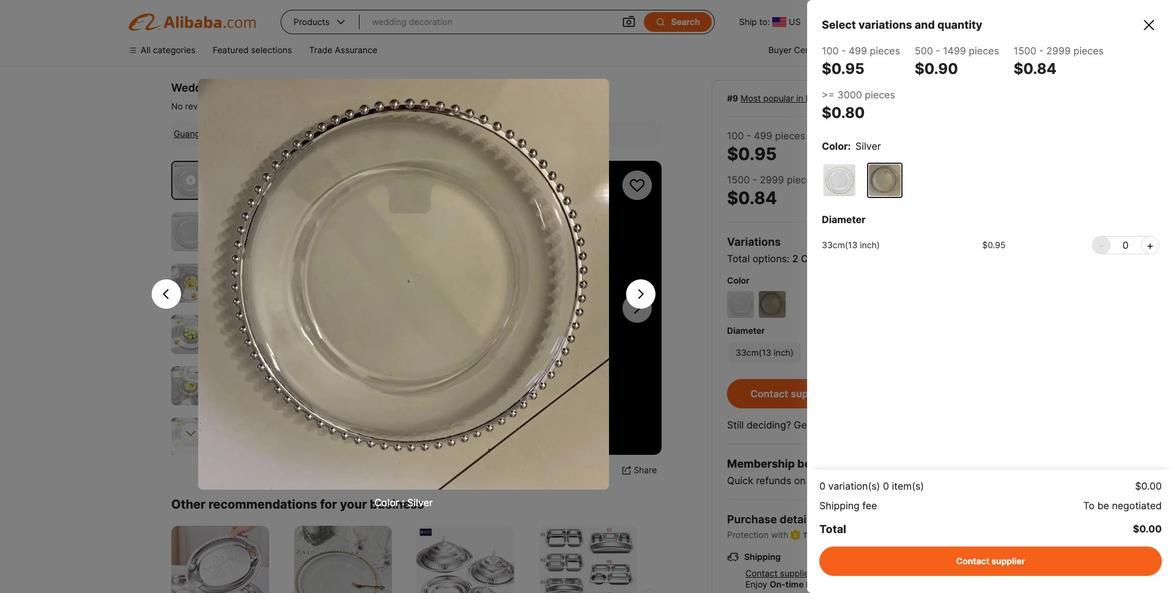 Task type: vqa. For each thing, say whether or not it's contained in the screenshot.
"11"
no



Task type: locate. For each thing, give the bounding box(es) containing it.
500 - 1499 pieces $0.90 down quantity
[[915, 45, 999, 78]]

-
[[842, 45, 846, 57], [936, 45, 940, 57], [1039, 45, 1044, 57], [747, 130, 751, 142], [841, 130, 846, 142], [753, 174, 757, 186], [1099, 239, 1104, 252]]


[[655, 17, 666, 28]]

0 vertical spatial 1499
[[943, 45, 966, 57]]

:
[[848, 140, 851, 152], [402, 497, 405, 509]]

in right 'popular'
[[796, 93, 803, 103]]

total for total
[[820, 523, 846, 536]]

0 vertical spatial color : silver
[[822, 140, 881, 152]]

$0.90 down help
[[915, 60, 958, 78]]

1500 - 2999 pieces $0.84
[[1014, 45, 1104, 78], [727, 174, 817, 209]]

1499 down charger
[[848, 130, 871, 142]]

0 vertical spatial details
[[780, 513, 816, 526]]

0 vertical spatial >=
[[822, 89, 835, 101]]

color : silver down charger
[[822, 140, 881, 152]]

to be negotiated
[[1084, 500, 1162, 512]]

>=
[[822, 89, 835, 101], [832, 174, 845, 186]]

0 vertical spatial 2999
[[1047, 45, 1071, 57]]

us up buyer central
[[789, 17, 801, 27]]

central
[[794, 45, 824, 55]]

: down charger
[[848, 140, 851, 152]]

color right "2"
[[801, 253, 826, 265]]

guangzhou yijin trading co., ltd.
[[174, 128, 308, 139]]

benefits
[[798, 457, 842, 470]]

popular
[[763, 93, 794, 103]]

0 horizontal spatial 100 - 499 pieces $0.95
[[727, 130, 806, 165]]

1 horizontal spatial shipping
[[820, 500, 860, 512]]

+ button
[[1141, 236, 1160, 254]]

$0.90 down minimalist
[[820, 144, 871, 165]]

100 - 499 pieces $0.95 down 'popular'
[[727, 130, 806, 165]]

diameter
[[822, 213, 866, 226], [839, 253, 881, 265], [727, 325, 765, 336]]

claim now link
[[921, 475, 969, 487]]

1 horizontal spatial get
[[998, 45, 1013, 55]]

recommendations
[[208, 498, 317, 512]]

0 horizontal spatial 0
[[820, 480, 826, 492]]

color : silver right your
[[374, 497, 433, 509]]

quick
[[727, 475, 753, 487]]

to left zoom
[[257, 465, 265, 475]]

499 left a on the top right of page
[[849, 45, 867, 57]]

0 down benefits
[[820, 480, 826, 492]]

0 horizontal spatial 1500
[[727, 174, 750, 186]]

total down shipping fee
[[820, 523, 846, 536]]

orders
[[809, 475, 838, 487]]

0 vertical spatial us
[[789, 17, 801, 27]]

0 vertical spatial 100
[[822, 45, 839, 57]]

1 horizontal spatial in
[[796, 93, 803, 103]]

100 - 499 pieces $0.95 up charger
[[822, 45, 900, 78]]

ltd.
[[293, 128, 308, 139]]

3
[[316, 128, 321, 139]]

in
[[948, 17, 955, 27], [796, 93, 803, 103], [292, 465, 299, 475]]

become
[[841, 45, 874, 55]]

0 vertical spatial shipping
[[820, 500, 860, 512]]

500 - 1499 pieces $0.90 down charger
[[820, 130, 904, 165]]

to up dispatch
[[815, 568, 823, 579]]

1 vertical spatial shipping
[[744, 552, 781, 562]]

0 vertical spatial contact supplier
[[751, 388, 829, 400]]

rim
[[339, 81, 356, 94]]

100 down '#9'
[[727, 130, 744, 142]]

supplier inside contact supplier to negotiate shipping details enjoy on-time dispatch guarantee
[[780, 568, 812, 579]]

None text field
[[1110, 239, 1141, 251]]

0 horizontal spatial inch)
[[774, 347, 794, 358]]

1 vertical spatial $0.00
[[1133, 523, 1162, 535]]

499
[[849, 45, 867, 57], [754, 130, 772, 142]]

in right sign
[[948, 17, 955, 27]]

get left the
[[998, 45, 1013, 55]]

0 horizontal spatial 499
[[754, 130, 772, 142]]

1 vertical spatial diameter
[[839, 253, 881, 265]]

0 horizontal spatial 500
[[820, 130, 838, 142]]

1 horizontal spatial 33cm(13 inch)
[[822, 240, 880, 250]]

1 vertical spatial 33cm(13
[[736, 347, 771, 358]]

500 down 'and'
[[915, 45, 933, 57]]

shipping down protection with
[[744, 552, 781, 562]]

dispatch
[[806, 579, 843, 590]]

shipping fee
[[820, 500, 877, 512]]

1 vertical spatial details
[[903, 568, 929, 579]]

- button
[[1092, 236, 1110, 254]]

0 vertical spatial inch)
[[860, 240, 880, 250]]

to
[[257, 465, 265, 475], [815, 568, 823, 579]]

0 horizontal spatial silver
[[407, 497, 433, 509]]

buyer central
[[768, 45, 824, 55]]

selections
[[251, 45, 292, 55]]

favorite image
[[628, 176, 647, 194]]

fee
[[863, 500, 877, 512]]

us
[[789, 17, 801, 27], [871, 475, 884, 487]]

most
[[741, 93, 761, 103]]

trading
[[241, 128, 272, 139]]

1 vertical spatial contact
[[956, 556, 990, 566]]

100 left become
[[822, 45, 839, 57]]

and
[[915, 18, 935, 31]]

hover to zoom in
[[230, 465, 299, 475]]

0 horizontal spatial 2999
[[760, 174, 784, 186]]

to inside contact supplier to negotiate shipping details enjoy on-time dispatch guarantee
[[815, 568, 823, 579]]

silver
[[282, 81, 310, 94]]

0 vertical spatial 1500
[[1014, 45, 1037, 57]]

500 down minimalist
[[820, 130, 838, 142]]

color right your
[[374, 497, 399, 509]]

1 vertical spatial $0.90
[[820, 144, 871, 165]]

trade assurance
[[309, 45, 377, 55]]

1 horizontal spatial silver
[[856, 140, 881, 152]]

samples
[[813, 419, 852, 431]]

33cm(13 inch)
[[822, 240, 880, 250], [736, 347, 794, 358]]

0 vertical spatial $0.90
[[915, 60, 958, 78]]

$0.00
[[1135, 480, 1162, 492], [1133, 523, 1162, 535]]

1 vertical spatial 2999
[[760, 174, 784, 186]]

0 vertical spatial 500 - 1499 pieces $0.90
[[915, 45, 999, 78]]

0 horizontal spatial color : silver
[[374, 497, 433, 509]]

0 horizontal spatial $0.84
[[727, 188, 777, 209]]

1 horizontal spatial $0.84
[[1014, 60, 1057, 78]]

0 horizontal spatial total
[[727, 253, 750, 265]]

details up "with"
[[780, 513, 816, 526]]

1500
[[1014, 45, 1037, 57], [727, 174, 750, 186]]

purchase details
[[727, 513, 816, 526]]

0 horizontal spatial $0.95
[[727, 144, 777, 165]]

0 horizontal spatial in
[[292, 465, 299, 475]]

assurance
[[335, 45, 377, 55]]

0 horizontal spatial 1499
[[848, 130, 871, 142]]

get left the samples
[[794, 419, 811, 431]]

0 horizontal spatial $0.90
[[820, 144, 871, 165]]

$0.00 for 0 variation(s) 0 item(s)
[[1135, 480, 1162, 492]]

list
[[171, 526, 784, 593]]

yrs
[[323, 128, 336, 139]]

0 vertical spatial >= 3000 pieces $0.80
[[822, 89, 895, 122]]

1 vertical spatial 1499
[[848, 130, 871, 142]]

0 horizontal spatial to
[[257, 465, 265, 475]]

- inside button
[[1099, 239, 1104, 252]]

your
[[340, 498, 367, 512]]

1 horizontal spatial us
[[871, 475, 884, 487]]

0 vertical spatial get
[[998, 45, 1013, 55]]

protection
[[727, 530, 769, 540]]

499 down most
[[754, 130, 772, 142]]

2 vertical spatial in
[[292, 465, 299, 475]]

$0.84 down app
[[1014, 60, 1057, 78]]

0 vertical spatial 1500 - 2999 pieces $0.84
[[1014, 45, 1104, 78]]

us right under
[[871, 475, 884, 487]]

total down variations in the right of the page
[[727, 253, 750, 265]]

color : silver
[[822, 140, 881, 152], [374, 497, 433, 509]]

500 - 1499 pieces $0.90
[[915, 45, 999, 78], [820, 130, 904, 165]]

: right your
[[402, 497, 405, 509]]

refunds
[[756, 475, 792, 487]]

guarantee
[[845, 579, 888, 590]]

details
[[780, 513, 816, 526], [903, 568, 929, 579]]

0 vertical spatial :
[[848, 140, 851, 152]]

0 horizontal spatial shipping
[[744, 552, 781, 562]]

app
[[1031, 45, 1046, 55]]

1 vertical spatial :
[[402, 497, 405, 509]]

$0.00 down negotiated
[[1133, 523, 1162, 535]]

total for total options:
[[727, 253, 750, 265]]

1 vertical spatial 33cm(13 inch)
[[736, 347, 794, 358]]

2 vertical spatial contact
[[746, 568, 778, 579]]

0 vertical spatial 3000
[[838, 89, 862, 101]]

negotiated
[[1112, 500, 1162, 512]]

diameter up the 2 color
[[822, 213, 866, 226]]

diameter up 33cm(13 inch) link
[[727, 325, 765, 336]]

1 horizontal spatial color : silver
[[822, 140, 881, 152]]

1 vertical spatial 500
[[820, 130, 838, 142]]

details right shipping
[[903, 568, 929, 579]]

0 vertical spatial $0.84
[[1014, 60, 1057, 78]]

0 horizontal spatial :
[[402, 497, 405, 509]]

no
[[171, 101, 183, 111]]

quantity
[[938, 18, 983, 31]]

$0.84 up variations in the right of the page
[[727, 188, 777, 209]]

3 yrs
[[316, 128, 336, 139]]

0 vertical spatial to
[[257, 465, 265, 475]]

contact supplier
[[751, 388, 829, 400], [956, 556, 1025, 566]]

2 horizontal spatial $0.95
[[982, 240, 1006, 250]]

shipping down variation(s)
[[820, 500, 860, 512]]

1 vertical spatial get
[[794, 419, 811, 431]]

$0.80
[[822, 104, 865, 122], [832, 188, 882, 209]]

hover
[[230, 465, 254, 475]]

plastic
[[496, 81, 532, 94]]

shipping for shipping
[[744, 552, 781, 562]]

details inside contact supplier to negotiate shipping details enjoy on-time dispatch guarantee
[[903, 568, 929, 579]]

$0.84
[[1014, 60, 1057, 78], [727, 188, 777, 209]]

to
[[1084, 500, 1095, 512]]

item(s)
[[892, 480, 924, 492]]

$0.00 up negotiated
[[1135, 480, 1162, 492]]

plate
[[884, 93, 904, 103]]

diameter right the 2 color
[[839, 253, 881, 265]]

contact
[[751, 388, 788, 400], [956, 556, 990, 566], [746, 568, 778, 579]]

now
[[949, 475, 969, 487]]

1 horizontal spatial 33cm(13
[[822, 240, 858, 250]]

1 vertical spatial us
[[871, 475, 884, 487]]

0 vertical spatial 33cm(13
[[822, 240, 858, 250]]

0 vertical spatial 100 - 499 pieces $0.95
[[822, 45, 900, 78]]

0 vertical spatial $0.00
[[1135, 480, 1162, 492]]

0 horizontal spatial get
[[794, 419, 811, 431]]

1 vertical spatial to
[[815, 568, 823, 579]]

1 vertical spatial in
[[796, 93, 803, 103]]

1 vertical spatial >= 3000 pieces $0.80
[[832, 174, 905, 209]]

be
[[1098, 500, 1109, 512]]

in right zoom
[[292, 465, 299, 475]]

1 horizontal spatial 100
[[822, 45, 839, 57]]

1 vertical spatial 500 - 1499 pieces $0.90
[[820, 130, 904, 165]]

0 horizontal spatial details
[[780, 513, 816, 526]]

variations
[[859, 18, 912, 31]]

in for hover to zoom in
[[292, 465, 299, 475]]

>= 3000 pieces $0.80
[[822, 89, 895, 122], [832, 174, 905, 209]]

2999
[[1047, 45, 1071, 57], [760, 174, 784, 186]]

ship
[[739, 17, 757, 27]]


[[622, 15, 636, 29]]

english-
[[839, 17, 872, 27]]

0 left item(s)
[[883, 480, 889, 492]]

0 vertical spatial in
[[948, 17, 955, 27]]

2 0 from the left
[[883, 480, 889, 492]]

decoration
[[221, 81, 279, 94]]

1499 down quantity
[[943, 45, 966, 57]]

2 vertical spatial diameter
[[727, 325, 765, 336]]

1 horizontal spatial 1500 - 2999 pieces $0.84
[[1014, 45, 1104, 78]]



Task type: describe. For each thing, give the bounding box(es) containing it.
+
[[1147, 239, 1154, 252]]

#9
[[727, 93, 738, 103]]

wedding decoration silver gold rim beaded clear transparent plastic charger plate
[[171, 81, 605, 94]]

cn
[[355, 128, 368, 139]]

0 horizontal spatial 1500 - 2999 pieces $0.84
[[727, 174, 817, 209]]

products link
[[281, 10, 360, 34]]

1 horizontal spatial 100 - 499 pieces $0.95
[[822, 45, 900, 78]]

2
[[793, 253, 799, 265]]

1 vertical spatial silver
[[407, 497, 433, 509]]

membership
[[727, 457, 795, 470]]

yijin
[[222, 128, 239, 139]]

all
[[141, 45, 151, 55]]

contact supplier for the topmost contact supplier button
[[751, 388, 829, 400]]

contact inside contact supplier to negotiate shipping details enjoy on-time dispatch guarantee
[[746, 568, 778, 579]]

0 horizontal spatial us
[[789, 17, 801, 27]]

still deciding? get samples first!
[[727, 419, 878, 431]]

get the app
[[998, 45, 1046, 55]]

help
[[932, 45, 951, 55]]

wedding decoration text field
[[372, 11, 610, 33]]

0 horizontal spatial 33cm(13
[[736, 347, 771, 358]]

1 vertical spatial $0.84
[[727, 188, 777, 209]]

1 vertical spatial contact supplier button
[[820, 547, 1162, 576]]

1 horizontal spatial 500 - 1499 pieces $0.90
[[915, 45, 999, 78]]

1 horizontal spatial 500
[[915, 45, 933, 57]]

other recommendations for your business
[[171, 498, 424, 512]]

in for #9 most popular in  minimalist charger plate
[[796, 93, 803, 103]]

0 vertical spatial diameter
[[822, 213, 866, 226]]

plate
[[579, 81, 605, 94]]

0 vertical spatial 499
[[849, 45, 867, 57]]

wedding
[[171, 81, 219, 94]]

variations
[[727, 235, 781, 248]]

#9 most popular in  minimalist charger plate
[[727, 93, 904, 103]]

under
[[841, 475, 868, 487]]

to:
[[759, 17, 770, 27]]

transparent
[[431, 81, 493, 94]]

featured
[[213, 45, 249, 55]]

$1,000
[[887, 475, 918, 487]]

buyer
[[768, 45, 792, 55]]

help center
[[932, 45, 981, 55]]

sign
[[928, 17, 946, 27]]

1 horizontal spatial $0.90
[[915, 60, 958, 78]]

gold
[[313, 81, 337, 94]]

categories
[[153, 45, 196, 55]]

for
[[320, 498, 337, 512]]

search
[[671, 17, 700, 27]]

select variations and quantity
[[822, 18, 983, 31]]

1 vertical spatial 100
[[727, 130, 744, 142]]

0 vertical spatial 33cm(13 inch)
[[822, 240, 880, 250]]

reviews
[[185, 101, 216, 111]]

charger
[[849, 93, 881, 103]]

minimalist
[[806, 93, 846, 103]]

a
[[876, 45, 881, 55]]

clear
[[402, 81, 428, 94]]

color down total options:
[[727, 275, 750, 286]]

select
[[822, 18, 856, 31]]

ship to:
[[739, 17, 770, 27]]

on-
[[770, 579, 786, 590]]

protection with
[[727, 530, 789, 540]]

1 horizontal spatial inch)
[[860, 240, 880, 250]]

enjoy
[[746, 579, 767, 590]]

center
[[953, 45, 981, 55]]

1 vertical spatial $0.95
[[727, 144, 777, 165]]

$0.00 for total
[[1133, 523, 1162, 535]]

business
[[370, 498, 424, 512]]

1 horizontal spatial 1500
[[1014, 45, 1037, 57]]

beaded
[[359, 81, 399, 94]]

0 vertical spatial $0.80
[[822, 104, 865, 122]]

total options:
[[727, 253, 790, 265]]

become a supplier
[[841, 45, 915, 55]]

1 vertical spatial $0.80
[[832, 188, 882, 209]]

1 horizontal spatial 2999
[[1047, 45, 1071, 57]]

first!
[[854, 419, 875, 431]]

english-usd
[[839, 17, 890, 27]]

1 vertical spatial >=
[[832, 174, 845, 186]]

most popular in  minimalist charger plate link
[[741, 93, 904, 103]]

negotiate
[[825, 568, 864, 579]]

guangzhou
[[174, 128, 220, 139]]

membership benefits quick refunds on orders under us $1,000 claim now
[[727, 457, 969, 487]]

all categories
[[141, 45, 196, 55]]

us inside membership benefits quick refunds on orders under us $1,000 claim now
[[871, 475, 884, 487]]

contact supplier for the bottom contact supplier button
[[956, 556, 1025, 566]]

1 vertical spatial inch)
[[774, 347, 794, 358]]

0 horizontal spatial 33cm(13 inch)
[[736, 347, 794, 358]]

products
[[294, 17, 330, 27]]

0 variation(s) 0 item(s)
[[820, 480, 924, 492]]

shipping for shipping fee
[[820, 500, 860, 512]]

2 horizontal spatial in
[[948, 17, 955, 27]]

33cm(13 inch) link
[[727, 341, 802, 365]]

2 color
[[793, 253, 826, 265]]

usd
[[872, 17, 890, 27]]

claim
[[921, 475, 946, 487]]

0 vertical spatial contact supplier button
[[727, 379, 853, 409]]

0 vertical spatial contact
[[751, 388, 788, 400]]

yet
[[219, 101, 231, 111]]

1 vertical spatial 100 - 499 pieces $0.95
[[727, 130, 806, 165]]

1 0 from the left
[[820, 480, 826, 492]]

other
[[171, 498, 206, 512]]

 search
[[655, 17, 700, 28]]

1 vertical spatial 3000
[[848, 174, 872, 186]]

trade
[[309, 45, 333, 55]]

1 vertical spatial 1500
[[727, 174, 750, 186]]

1 horizontal spatial 1499
[[943, 45, 966, 57]]

options:
[[753, 253, 790, 265]]

2 vertical spatial $0.95
[[982, 240, 1006, 250]]

still
[[727, 419, 744, 431]]

1 horizontal spatial :
[[848, 140, 851, 152]]

0 vertical spatial silver
[[856, 140, 881, 152]]

0 vertical spatial $0.95
[[822, 60, 865, 78]]

featured selections
[[213, 45, 292, 55]]

color down minimalist
[[822, 140, 848, 152]]

zoom
[[267, 465, 289, 475]]



